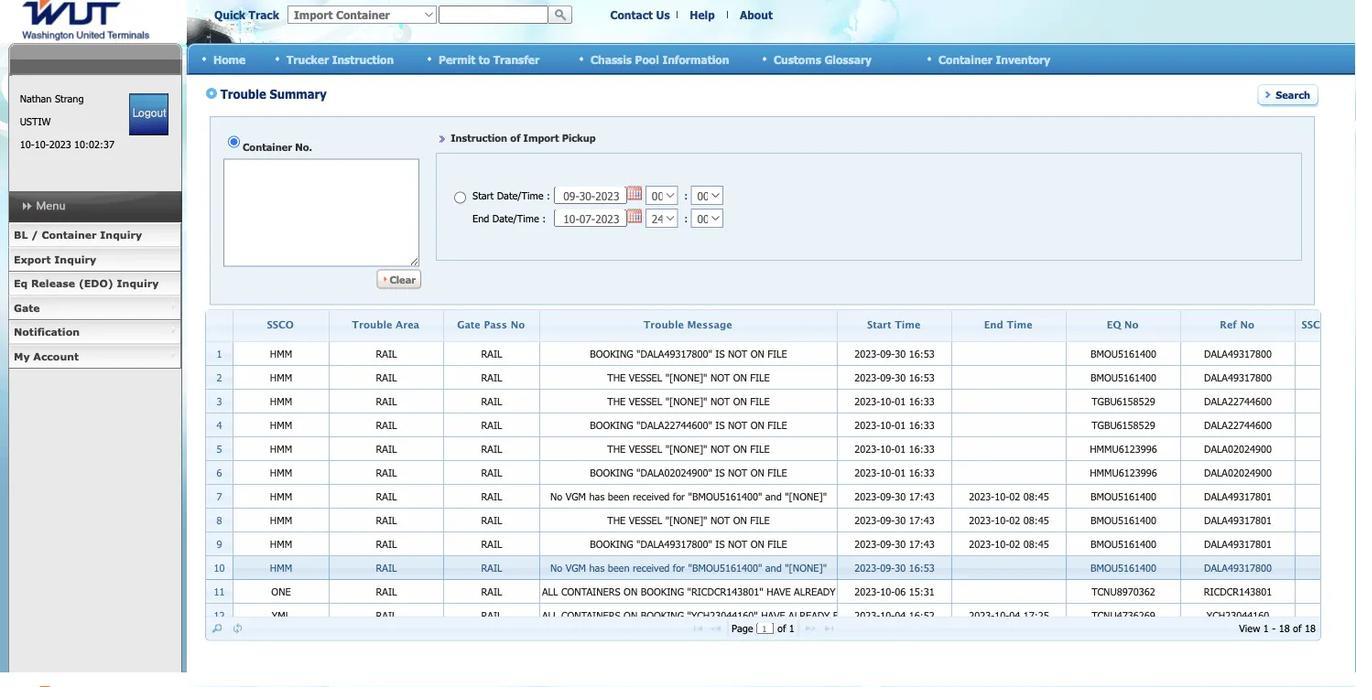 Task type: locate. For each thing, give the bounding box(es) containing it.
export inquiry link
[[8, 248, 181, 272]]

trucker
[[287, 52, 329, 66]]

10:02:37
[[74, 138, 114, 151]]

0 horizontal spatial container
[[42, 229, 97, 241]]

inquiry
[[100, 229, 142, 241], [54, 253, 96, 266], [117, 277, 159, 290]]

10-
[[20, 138, 34, 151], [34, 138, 49, 151]]

container left inventory
[[939, 52, 992, 66]]

eq release (edo) inquiry link
[[8, 272, 181, 296]]

gate link
[[8, 296, 181, 320]]

inquiry for (edo)
[[117, 277, 159, 290]]

container
[[939, 52, 992, 66], [42, 229, 97, 241]]

us
[[656, 8, 670, 21]]

permit to transfer
[[439, 52, 539, 66]]

my
[[14, 350, 30, 363]]

/
[[31, 229, 38, 241]]

information
[[662, 52, 729, 66]]

quick track
[[214, 8, 279, 21]]

2 vertical spatial inquiry
[[117, 277, 159, 290]]

quick
[[214, 8, 245, 21]]

strang
[[55, 92, 84, 105]]

export inquiry
[[14, 253, 96, 266]]

inquiry for container
[[100, 229, 142, 241]]

eq
[[14, 277, 28, 290]]

transfer
[[493, 52, 539, 66]]

1 horizontal spatial container
[[939, 52, 992, 66]]

permit
[[439, 52, 475, 66]]

bl / container inquiry
[[14, 229, 142, 241]]

my account link
[[8, 345, 181, 369]]

gate
[[14, 302, 40, 314]]

nathan
[[20, 92, 52, 105]]

2 10- from the left
[[34, 138, 49, 151]]

None text field
[[439, 5, 548, 24]]

inventory
[[996, 52, 1050, 66]]

0 vertical spatial inquiry
[[100, 229, 142, 241]]

chassis pool information
[[591, 52, 729, 66]]

1 10- from the left
[[20, 138, 34, 151]]

to
[[479, 52, 490, 66]]

inquiry down bl / container inquiry
[[54, 253, 96, 266]]

about
[[740, 8, 773, 21]]

customs glossary
[[774, 52, 872, 66]]

0 vertical spatial container
[[939, 52, 992, 66]]

container up export inquiry on the top
[[42, 229, 97, 241]]

notification
[[14, 326, 80, 338]]

inquiry up export inquiry link
[[100, 229, 142, 241]]

1 vertical spatial container
[[42, 229, 97, 241]]

home
[[213, 52, 246, 66]]

contact
[[610, 8, 653, 21]]

release
[[31, 277, 75, 290]]

customs
[[774, 52, 821, 66]]

inquiry right '(edo)'
[[117, 277, 159, 290]]



Task type: describe. For each thing, give the bounding box(es) containing it.
(edo)
[[79, 277, 113, 290]]

bl
[[14, 229, 28, 241]]

account
[[33, 350, 79, 363]]

instruction
[[332, 52, 394, 66]]

eq release (edo) inquiry
[[14, 277, 159, 290]]

trucker instruction
[[287, 52, 394, 66]]

contact us
[[610, 8, 670, 21]]

container inventory
[[939, 52, 1050, 66]]

login image
[[129, 93, 169, 136]]

track
[[249, 8, 279, 21]]

bl / container inquiry link
[[8, 223, 181, 248]]

help
[[690, 8, 715, 21]]

notification link
[[8, 320, 181, 345]]

chassis
[[591, 52, 632, 66]]

about link
[[740, 8, 773, 21]]

ustiw
[[20, 115, 51, 128]]

my account
[[14, 350, 79, 363]]

help link
[[690, 8, 715, 21]]

10-10-2023 10:02:37
[[20, 138, 114, 151]]

pool
[[635, 52, 659, 66]]

nathan strang
[[20, 92, 84, 105]]

contact us link
[[610, 8, 670, 21]]

glossary
[[824, 52, 872, 66]]

2023
[[49, 138, 71, 151]]

export
[[14, 253, 51, 266]]

1 vertical spatial inquiry
[[54, 253, 96, 266]]



Task type: vqa. For each thing, say whether or not it's contained in the screenshot.
05-
no



